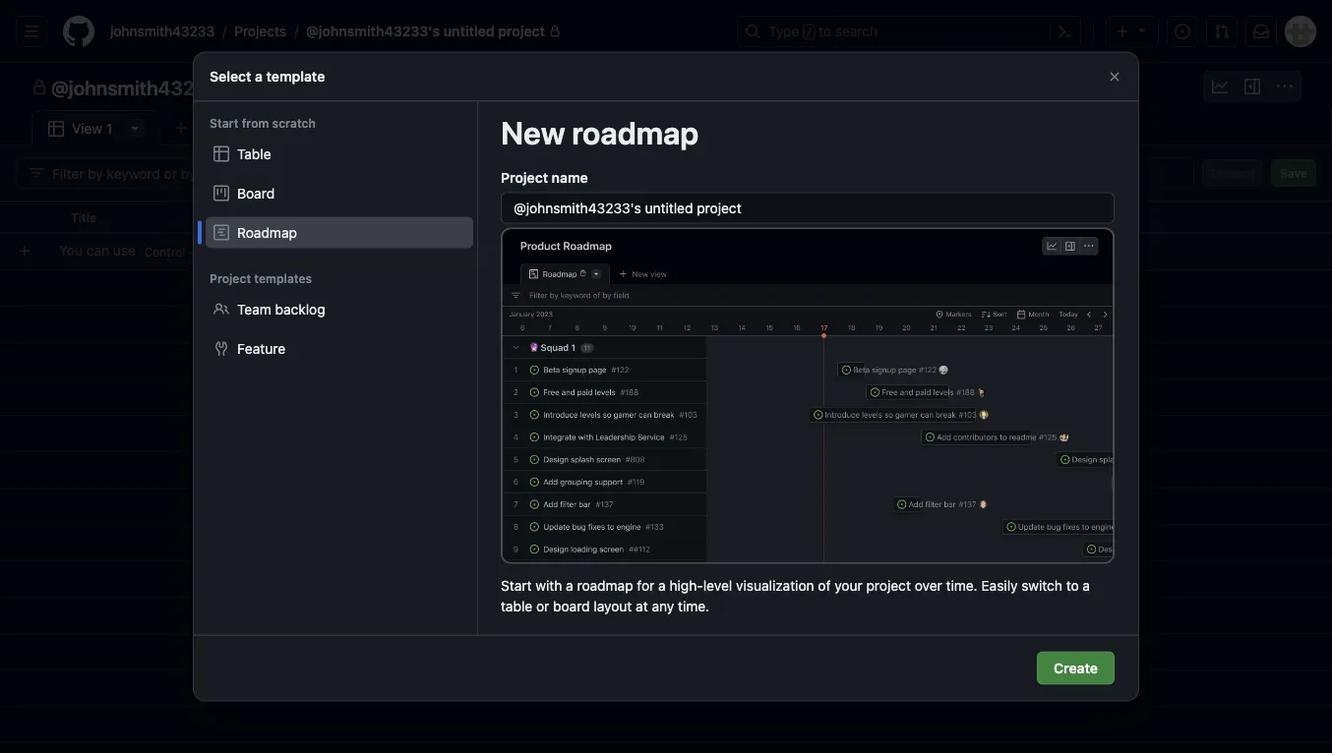 Task type: vqa. For each thing, say whether or not it's contained in the screenshot.
high-
yes



Task type: locate. For each thing, give the bounding box(es) containing it.
table
[[237, 146, 271, 162]]

1 view from the left
[[230, 120, 261, 136]]

0 vertical spatial project
[[501, 170, 548, 186]]

new view
[[197, 120, 261, 136]]

new for new roadmap
[[501, 114, 565, 151]]

roadmap element
[[206, 217, 473, 249]]

plus image
[[1115, 24, 1131, 39]]

project image
[[214, 186, 229, 201]]

0 horizontal spatial time.
[[678, 599, 710, 615]]

save
[[1281, 166, 1308, 180]]

0 vertical spatial roadmap
[[572, 114, 699, 151]]

0 horizontal spatial project
[[210, 272, 251, 286]]

@johnsmith43233's up template
[[306, 23, 440, 39]]

close image
[[1107, 69, 1123, 85]]

row down view filters region
[[0, 201, 1333, 234]]

new roadmap region
[[0, 0, 1333, 754]]

new
[[501, 114, 565, 151], [197, 120, 226, 136]]

0 horizontal spatial start
[[210, 117, 239, 130]]

sc 9kayk9 0 image inside view filters region
[[29, 165, 44, 181]]

roadmap inside start with a roadmap for a high-level visualization of your project over time. easily switch to a table or board layout at any time.
[[577, 578, 633, 595]]

johnsmith43233 link
[[102, 16, 223, 47]]

roadmap
[[572, 114, 699, 151], [577, 578, 633, 595]]

time. down high-
[[678, 599, 710, 615]]

0 horizontal spatial @johnsmith43233's
[[51, 76, 235, 99]]

discard button
[[1203, 159, 1264, 187]]

2 vertical spatial to
[[1067, 578, 1079, 595]]

project left over
[[867, 578, 911, 595]]

sc 9kayk9 0 image down the view 1 link
[[29, 165, 44, 181]]

project for project templates
[[210, 272, 251, 286]]

untitled left lock icon
[[444, 23, 495, 39]]

0 vertical spatial to
[[819, 23, 832, 39]]

@johnsmith43233's untitled project
[[306, 23, 545, 39], [51, 76, 377, 99]]

roadmap up layout
[[577, 578, 633, 595]]

control
[[144, 246, 185, 259]]

0 horizontal spatial to
[[243, 242, 256, 259]]

project up scratch
[[313, 76, 377, 99]]

2 vertical spatial project
[[867, 578, 911, 595]]

sc 9kayk9 0 image inside the view 1 link
[[48, 121, 64, 137]]

team
[[237, 301, 271, 317]]

0 vertical spatial sc 9kayk9 0 image
[[48, 121, 64, 137]]

board
[[237, 185, 275, 201]]

new inside select a template alert dialog
[[501, 114, 565, 151]]

roadmap
[[237, 224, 297, 241]]

time. right over
[[946, 578, 978, 595]]

can
[[86, 242, 109, 259]]

issue opened image
[[1175, 24, 1191, 39]]

0 vertical spatial @johnsmith43233's untitled project
[[306, 23, 545, 39]]

1 vertical spatial project
[[313, 76, 377, 99]]

row inside grid
[[8, 233, 1333, 270]]

start from scratch
[[210, 117, 316, 130]]

start for start with a roadmap for a high-level visualization of your project over time. easily switch to a table or board layout at any time.
[[501, 578, 532, 595]]

space
[[200, 246, 235, 259]]

sc 9kayk9 0 image left view 1
[[48, 121, 64, 137]]

name
[[552, 170, 588, 186]]

status column options image
[[1059, 210, 1075, 225]]

start up the table image
[[210, 117, 239, 130]]

to right switch
[[1067, 578, 1079, 595]]

grid
[[0, 201, 1333, 754]]

project left name
[[501, 170, 548, 186]]

untitled
[[444, 23, 495, 39], [239, 76, 308, 99]]

view options for view 1 image
[[127, 120, 143, 136]]

backlog
[[275, 301, 325, 317]]

select a template alert dialog
[[194, 53, 1139, 701]]

triangle down image
[[1135, 22, 1151, 38]]

0 vertical spatial time.
[[946, 578, 978, 595]]

tab panel
[[0, 146, 1333, 754]]

column header
[[0, 201, 59, 234]]

0 horizontal spatial untitled
[[239, 76, 308, 99]]

1 horizontal spatial start
[[501, 578, 532, 595]]

sc 9kayk9 0 image for view filters region
[[29, 165, 44, 181]]

row down title column options image at top
[[8, 233, 1333, 270]]

new inside popup button
[[197, 120, 226, 136]]

view up table
[[230, 120, 261, 136]]

new up the table image
[[197, 120, 226, 136]]

0 horizontal spatial view
[[72, 121, 102, 137]]

1 vertical spatial sc 9kayk9 0 image
[[29, 165, 44, 181]]

assignees
[[712, 211, 771, 224]]

0 vertical spatial @johnsmith43233's
[[306, 23, 440, 39]]

use
[[113, 242, 136, 259]]

1 vertical spatial to
[[243, 242, 256, 259]]

list
[[102, 16, 725, 47]]

1 vertical spatial untitled
[[239, 76, 308, 99]]

/ inside type / to search
[[806, 26, 813, 39]]

a right switch
[[1083, 578, 1091, 595]]

row containing you can use
[[8, 233, 1333, 270]]

0 horizontal spatial new
[[197, 120, 226, 136]]

0 vertical spatial project
[[498, 23, 545, 39]]

project
[[501, 170, 548, 186], [210, 272, 251, 286]]

untitled up "start from scratch"
[[239, 76, 308, 99]]

scratch
[[272, 117, 316, 130]]

tab list
[[31, 110, 305, 147]]

sc 9kayk9 0 image down notifications icon on the right
[[1245, 79, 1261, 94]]

create new item or add existing item image
[[17, 244, 32, 259]]

/ right the type
[[806, 26, 813, 39]]

new for new view
[[197, 120, 226, 136]]

roadmap up view filters region
[[572, 114, 699, 151]]

feature
[[237, 341, 285, 357]]

to inside you can use control + space to add an item
[[243, 242, 256, 259]]

0 horizontal spatial sc 9kayk9 0 image
[[29, 165, 44, 181]]

start inside start with a roadmap for a high-level visualization of your project over time. easily switch to a table or board layout at any time.
[[501, 578, 532, 595]]

2 horizontal spatial to
[[1067, 578, 1079, 595]]

tab list containing new view
[[31, 110, 305, 147]]

Project name text field
[[502, 193, 1114, 223]]

discard
[[1212, 166, 1255, 180]]

project
[[498, 23, 545, 39], [313, 76, 377, 99], [867, 578, 911, 595]]

1 vertical spatial start
[[501, 578, 532, 595]]

template
[[266, 68, 325, 85]]

1 horizontal spatial project
[[501, 170, 548, 186]]

1 vertical spatial @johnsmith43233's
[[51, 76, 235, 99]]

1 horizontal spatial @johnsmith43233's
[[306, 23, 440, 39]]

with
[[536, 578, 562, 595]]

feature element
[[206, 333, 473, 365]]

@johnsmith43233's up view options for view 1 image
[[51, 76, 235, 99]]

start
[[210, 117, 239, 130], [501, 578, 532, 595]]

1 vertical spatial time.
[[678, 599, 710, 615]]

start up table
[[501, 578, 532, 595]]

sc 9kayk9 0 image down git pull request icon
[[1213, 79, 1228, 94]]

/
[[223, 23, 227, 39], [294, 23, 298, 39], [806, 26, 813, 39]]

untitled inside project navigation
[[239, 76, 308, 99]]

project down the space
[[210, 272, 251, 286]]

/ right 'projects'
[[294, 23, 298, 39]]

1 vertical spatial @johnsmith43233's untitled project
[[51, 76, 377, 99]]

a right with
[[566, 578, 574, 595]]

1 horizontal spatial untitled
[[444, 23, 495, 39]]

easily
[[982, 578, 1018, 595]]

2 horizontal spatial /
[[806, 26, 813, 39]]

to left "search"
[[819, 23, 832, 39]]

0 horizontal spatial project
[[313, 76, 377, 99]]

/ for johnsmith43233
[[223, 23, 227, 39]]

team backlog
[[237, 301, 325, 317]]

1 horizontal spatial sc 9kayk9 0 image
[[48, 121, 64, 137]]

/ left 'projects'
[[223, 23, 227, 39]]

1
[[106, 121, 112, 137]]

tab panel containing you can use
[[0, 146, 1333, 754]]

view left 1
[[72, 121, 102, 137]]

project navigation
[[0, 63, 1333, 110]]

new view button
[[161, 113, 274, 144]]

sc 9kayk9 0 image
[[48, 121, 64, 137], [29, 165, 44, 181]]

layout
[[594, 599, 632, 615]]

to
[[819, 23, 832, 39], [243, 242, 256, 259], [1067, 578, 1079, 595]]

2 view from the left
[[72, 121, 102, 137]]

title
[[71, 211, 97, 224]]

1 horizontal spatial view
[[230, 120, 261, 136]]

sc 9kayk9 0 image
[[1213, 79, 1228, 94], [1245, 79, 1261, 94], [1278, 79, 1293, 94], [31, 80, 47, 95]]

of
[[818, 578, 831, 595]]

new up project name
[[501, 114, 565, 151]]

2 horizontal spatial project
[[867, 578, 911, 595]]

1 horizontal spatial new
[[501, 114, 565, 151]]

to left add
[[243, 242, 256, 259]]

view
[[230, 120, 261, 136], [72, 121, 102, 137]]

1 horizontal spatial project
[[498, 23, 545, 39]]

0 vertical spatial start
[[210, 117, 239, 130]]

or
[[536, 599, 549, 615]]

0 vertical spatial untitled
[[444, 23, 495, 39]]

1 vertical spatial project
[[210, 272, 251, 286]]

notifications image
[[1254, 24, 1270, 39]]

0 horizontal spatial /
[[223, 23, 227, 39]]

view inside popup button
[[230, 120, 261, 136]]

project left lock icon
[[498, 23, 545, 39]]

1 vertical spatial roadmap
[[577, 578, 633, 595]]

row
[[0, 201, 1333, 234], [8, 233, 1333, 270]]

grid containing you can use
[[0, 201, 1333, 754]]

1 horizontal spatial time.
[[946, 578, 978, 595]]

@johnsmith43233's
[[306, 23, 440, 39], [51, 76, 235, 99]]

an
[[288, 242, 303, 259]]

time.
[[946, 578, 978, 595], [678, 599, 710, 615]]

@johnsmith43233's inside "list"
[[306, 23, 440, 39]]

templates
[[254, 272, 312, 286]]

a
[[255, 68, 263, 85], [566, 578, 574, 595], [659, 578, 666, 595], [1083, 578, 1091, 595]]



Task type: describe. For each thing, give the bounding box(es) containing it.
git pull request image
[[1215, 24, 1230, 39]]

view filters region
[[16, 157, 1317, 189]]

assignees column options image
[[862, 210, 878, 225]]

/ for type
[[806, 26, 813, 39]]

command palette image
[[1058, 24, 1074, 39]]

over
[[915, 578, 943, 595]]

at
[[636, 599, 648, 615]]

sc 9kayk9 0 image up the view 1 link
[[31, 80, 47, 95]]

any
[[652, 599, 674, 615]]

1 horizontal spatial to
[[819, 23, 832, 39]]

projects link
[[227, 16, 294, 47]]

@johnsmith43233's untitled project inside "list"
[[306, 23, 545, 39]]

board
[[553, 599, 590, 615]]

table
[[501, 599, 533, 615]]

table image
[[214, 146, 229, 162]]

sc 9kayk9 0 image for the view 1 link
[[48, 121, 64, 137]]

@johnsmith43233's untitled project inside project navigation
[[51, 76, 377, 99]]

from
[[242, 117, 269, 130]]

high-
[[670, 578, 703, 595]]

projects
[[234, 23, 286, 39]]

lock image
[[549, 26, 561, 37]]

title column options image
[[665, 210, 681, 225]]

add
[[260, 242, 284, 259]]

status
[[908, 211, 946, 224]]

people image
[[214, 302, 229, 317]]

new roadmap
[[501, 114, 699, 151]]

level
[[703, 578, 733, 595]]

board element
[[206, 178, 473, 209]]

column header inside grid
[[0, 201, 59, 234]]

add field image
[[1109, 209, 1125, 224]]

project roadmap image
[[214, 225, 229, 241]]

project templates
[[210, 272, 312, 286]]

visualization
[[736, 578, 815, 595]]

you
[[59, 242, 83, 259]]

project inside start with a roadmap for a high-level visualization of your project over time. easily switch to a table or board layout at any time.
[[867, 578, 911, 595]]

start from scratch element
[[194, 138, 477, 249]]

1 horizontal spatial /
[[294, 23, 298, 39]]

you can use control + space to add an item
[[59, 242, 334, 259]]

project inside navigation
[[313, 76, 377, 99]]

for
[[637, 578, 655, 595]]

select
[[210, 68, 251, 85]]

sc 9kayk9 0 image up save at the top right
[[1278, 79, 1293, 94]]

start with a roadmap for a high-level visualization of your project over time. easily switch to a table or board layout at any time.
[[501, 578, 1091, 615]]

item
[[307, 242, 334, 259]]

select a template
[[210, 68, 325, 85]]

to inside start with a roadmap for a high-level visualization of your project over time. easily switch to a table or board layout at any time.
[[1067, 578, 1079, 595]]

your
[[835, 578, 863, 595]]

row containing title
[[0, 201, 1333, 234]]

team backlog element
[[206, 294, 473, 325]]

@johnsmith43233's untitled project link
[[298, 16, 569, 47]]

type / to search
[[769, 23, 878, 39]]

table element
[[206, 138, 473, 170]]

+
[[189, 246, 196, 259]]

view 1
[[72, 121, 112, 137]]

a right "select"
[[255, 68, 263, 85]]

project name
[[501, 170, 588, 186]]

start for start from scratch
[[210, 117, 239, 130]]

start with a roadmap for a high-level visualization of your project over time. easily switch to a table or board layout at any time. image
[[501, 228, 1115, 565]]

project for project name
[[501, 170, 548, 186]]

a right for
[[659, 578, 666, 595]]

project templates element
[[194, 294, 477, 365]]

johnsmith43233
[[110, 23, 215, 39]]

save button
[[1272, 159, 1317, 187]]

search
[[835, 23, 878, 39]]

johnsmith43233 / projects /
[[110, 23, 298, 39]]

view 1 link
[[31, 110, 161, 147]]

type
[[769, 23, 800, 39]]

untitled inside "list"
[[444, 23, 495, 39]]

homepage image
[[63, 16, 94, 47]]

switch
[[1022, 578, 1063, 595]]

@johnsmith43233's inside project navigation
[[51, 76, 235, 99]]

list containing johnsmith43233 / projects /
[[102, 16, 725, 47]]

tools image
[[214, 341, 229, 357]]



